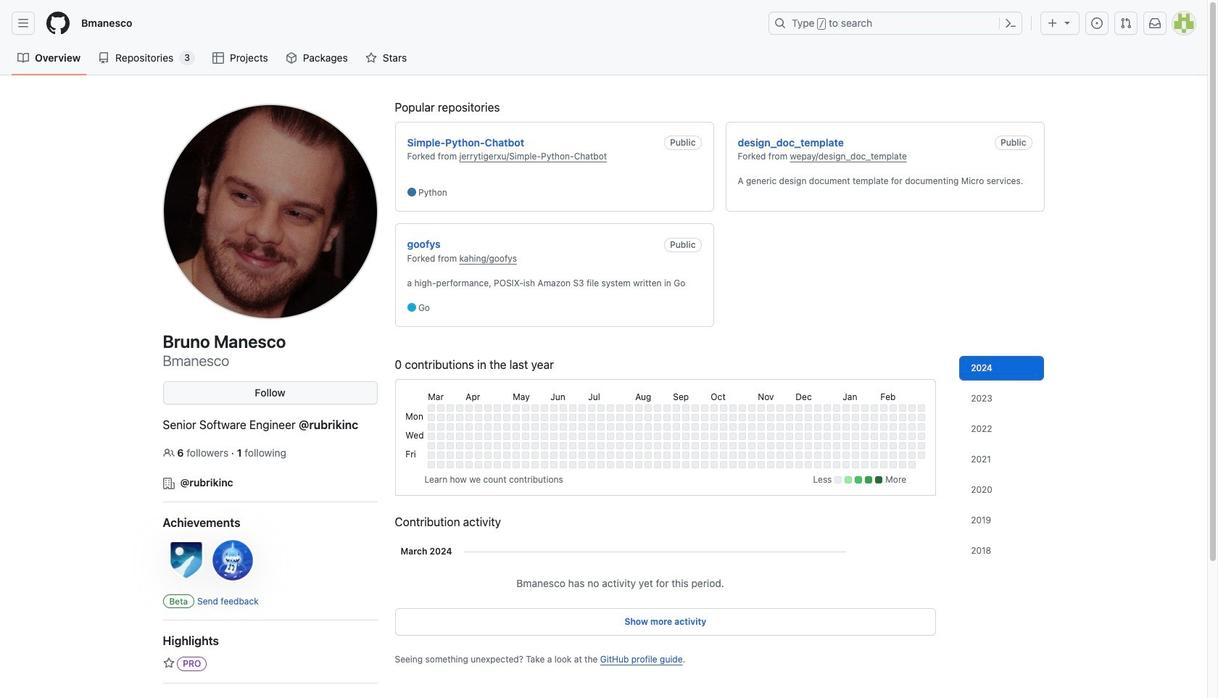 Task type: locate. For each thing, give the bounding box(es) containing it.
Follow Bmanesco submit
[[163, 381, 377, 405]]

notifications image
[[1149, 17, 1161, 29]]

organization image
[[163, 478, 174, 489]]

triangle down image
[[1061, 17, 1073, 28]]

cell
[[428, 404, 435, 412], [437, 404, 445, 412], [447, 404, 454, 412], [456, 404, 464, 412], [466, 404, 473, 412], [475, 404, 482, 412], [485, 404, 492, 412], [494, 404, 501, 412], [503, 404, 511, 412], [513, 404, 520, 412], [522, 404, 530, 412], [532, 404, 539, 412], [541, 404, 548, 412], [551, 404, 558, 412], [560, 404, 567, 412], [569, 404, 577, 412], [579, 404, 586, 412], [588, 404, 595, 412], [598, 404, 605, 412], [607, 404, 614, 412], [617, 404, 624, 412], [626, 404, 633, 412], [635, 404, 643, 412], [645, 404, 652, 412], [654, 404, 661, 412], [664, 404, 671, 412], [673, 404, 680, 412], [682, 404, 690, 412], [692, 404, 699, 412], [701, 404, 709, 412], [711, 404, 718, 412], [720, 404, 727, 412], [730, 404, 737, 412], [739, 404, 746, 412], [748, 404, 756, 412], [758, 404, 765, 412], [767, 404, 775, 412], [777, 404, 784, 412], [786, 404, 793, 412], [796, 404, 803, 412], [805, 404, 812, 412], [814, 404, 822, 412], [824, 404, 831, 412], [833, 404, 841, 412], [843, 404, 850, 412], [852, 404, 859, 412], [862, 404, 869, 412], [871, 404, 878, 412], [880, 404, 888, 412], [890, 404, 897, 412], [899, 404, 907, 412], [909, 404, 916, 412], [918, 404, 925, 412], [428, 414, 435, 421], [437, 414, 445, 421], [447, 414, 454, 421], [456, 414, 464, 421], [466, 414, 473, 421], [475, 414, 482, 421], [485, 414, 492, 421], [494, 414, 501, 421], [503, 414, 511, 421], [513, 414, 520, 421], [522, 414, 530, 421], [532, 414, 539, 421], [541, 414, 548, 421], [551, 414, 558, 421], [560, 414, 567, 421], [569, 414, 577, 421], [579, 414, 586, 421], [588, 414, 595, 421], [598, 414, 605, 421], [607, 414, 614, 421], [617, 414, 624, 421], [626, 414, 633, 421], [635, 414, 643, 421], [645, 414, 652, 421], [654, 414, 661, 421], [664, 414, 671, 421], [673, 414, 680, 421], [682, 414, 690, 421], [692, 414, 699, 421], [701, 414, 709, 421], [711, 414, 718, 421], [720, 414, 727, 421], [730, 414, 737, 421], [739, 414, 746, 421], [748, 414, 756, 421], [758, 414, 765, 421], [767, 414, 775, 421], [777, 414, 784, 421], [786, 414, 793, 421], [796, 414, 803, 421], [805, 414, 812, 421], [814, 414, 822, 421], [824, 414, 831, 421], [833, 414, 841, 421], [843, 414, 850, 421], [852, 414, 859, 421], [862, 414, 869, 421], [871, 414, 878, 421], [880, 414, 888, 421], [890, 414, 897, 421], [899, 414, 907, 421], [909, 414, 916, 421], [918, 414, 925, 421], [428, 423, 435, 430], [437, 423, 445, 430], [447, 423, 454, 430], [456, 423, 464, 430], [466, 423, 473, 430], [475, 423, 482, 430], [485, 423, 492, 430], [494, 423, 501, 430], [503, 423, 511, 430], [513, 423, 520, 430], [522, 423, 530, 430], [532, 423, 539, 430], [541, 423, 548, 430], [551, 423, 558, 430], [560, 423, 567, 430], [569, 423, 577, 430], [579, 423, 586, 430], [588, 423, 595, 430], [598, 423, 605, 430], [607, 423, 614, 430], [617, 423, 624, 430], [626, 423, 633, 430], [635, 423, 643, 430], [645, 423, 652, 430], [654, 423, 661, 430], [664, 423, 671, 430], [673, 423, 680, 430], [682, 423, 690, 430], [692, 423, 699, 430], [701, 423, 709, 430], [711, 423, 718, 430], [720, 423, 727, 430], [730, 423, 737, 430], [739, 423, 746, 430], [748, 423, 756, 430], [758, 423, 765, 430], [767, 423, 775, 430], [777, 423, 784, 430], [786, 423, 793, 430], [796, 423, 803, 430], [805, 423, 812, 430], [814, 423, 822, 430], [824, 423, 831, 430], [833, 423, 841, 430], [843, 423, 850, 430], [852, 423, 859, 430], [862, 423, 869, 430], [871, 423, 878, 430], [880, 423, 888, 430], [890, 423, 897, 430], [899, 423, 907, 430], [909, 423, 916, 430], [918, 423, 925, 430], [428, 433, 435, 440], [437, 433, 445, 440], [447, 433, 454, 440], [456, 433, 464, 440], [466, 433, 473, 440], [475, 433, 482, 440], [485, 433, 492, 440], [494, 433, 501, 440], [503, 433, 511, 440], [513, 433, 520, 440], [522, 433, 530, 440], [532, 433, 539, 440], [541, 433, 548, 440], [551, 433, 558, 440], [560, 433, 567, 440], [569, 433, 577, 440], [579, 433, 586, 440], [588, 433, 595, 440], [598, 433, 605, 440], [607, 433, 614, 440], [617, 433, 624, 440], [626, 433, 633, 440], [635, 433, 643, 440], [645, 433, 652, 440], [654, 433, 661, 440], [664, 433, 671, 440], [673, 433, 680, 440], [682, 433, 690, 440], [692, 433, 699, 440], [701, 433, 709, 440], [711, 433, 718, 440], [720, 433, 727, 440], [730, 433, 737, 440], [739, 433, 746, 440], [748, 433, 756, 440], [758, 433, 765, 440], [767, 433, 775, 440], [777, 433, 784, 440], [786, 433, 793, 440], [796, 433, 803, 440], [805, 433, 812, 440], [814, 433, 822, 440], [824, 433, 831, 440], [833, 433, 841, 440], [843, 433, 850, 440], [852, 433, 859, 440], [862, 433, 869, 440], [871, 433, 878, 440], [880, 433, 888, 440], [890, 433, 897, 440], [899, 433, 907, 440], [909, 433, 916, 440], [918, 433, 925, 440], [428, 442, 435, 449], [437, 442, 445, 449], [447, 442, 454, 449], [456, 442, 464, 449], [466, 442, 473, 449], [475, 442, 482, 449], [485, 442, 492, 449], [494, 442, 501, 449], [503, 442, 511, 449], [513, 442, 520, 449], [522, 442, 530, 449], [532, 442, 539, 449], [541, 442, 548, 449], [551, 442, 558, 449], [560, 442, 567, 449], [569, 442, 577, 449], [579, 442, 586, 449], [588, 442, 595, 449], [598, 442, 605, 449], [607, 442, 614, 449], [617, 442, 624, 449], [626, 442, 633, 449], [635, 442, 643, 449], [645, 442, 652, 449], [654, 442, 661, 449], [664, 442, 671, 449], [673, 442, 680, 449], [682, 442, 690, 449], [692, 442, 699, 449], [701, 442, 709, 449], [711, 442, 718, 449], [720, 442, 727, 449], [730, 442, 737, 449], [739, 442, 746, 449], [748, 442, 756, 449], [758, 442, 765, 449], [767, 442, 775, 449], [777, 442, 784, 449], [786, 442, 793, 449], [796, 442, 803, 449], [805, 442, 812, 449], [814, 442, 822, 449], [824, 442, 831, 449], [833, 442, 841, 449], [843, 442, 850, 449], [852, 442, 859, 449], [862, 442, 869, 449], [871, 442, 878, 449], [880, 442, 888, 449], [890, 442, 897, 449], [899, 442, 907, 449], [909, 442, 916, 449], [918, 442, 925, 449], [428, 451, 435, 459], [437, 451, 445, 459], [447, 451, 454, 459], [456, 451, 464, 459], [466, 451, 473, 459], [475, 451, 482, 459], [485, 451, 492, 459], [494, 451, 501, 459], [503, 451, 511, 459], [513, 451, 520, 459], [522, 451, 530, 459], [532, 451, 539, 459], [541, 451, 548, 459], [551, 451, 558, 459], [560, 451, 567, 459], [569, 451, 577, 459], [579, 451, 586, 459], [588, 451, 595, 459], [598, 451, 605, 459], [607, 451, 614, 459], [617, 451, 624, 459], [626, 451, 633, 459], [635, 451, 643, 459], [645, 451, 652, 459], [654, 451, 661, 459], [664, 451, 671, 459], [673, 451, 680, 459], [682, 451, 690, 459], [692, 451, 699, 459], [701, 451, 709, 459], [711, 451, 718, 459], [720, 451, 727, 459], [730, 451, 737, 459], [739, 451, 746, 459], [748, 451, 756, 459], [758, 451, 765, 459], [767, 451, 775, 459], [777, 451, 784, 459], [786, 451, 793, 459], [796, 451, 803, 459], [805, 451, 812, 459], [814, 451, 822, 459], [824, 451, 831, 459], [833, 451, 841, 459], [843, 451, 850, 459], [852, 451, 859, 459], [862, 451, 869, 459], [871, 451, 878, 459], [880, 451, 888, 459], [890, 451, 897, 459], [899, 451, 907, 459], [909, 451, 916, 459], [918, 451, 925, 459], [428, 461, 435, 468], [437, 461, 445, 468], [447, 461, 454, 468], [456, 461, 464, 468], [466, 461, 473, 468], [475, 461, 482, 468], [485, 461, 492, 468], [494, 461, 501, 468], [503, 461, 511, 468], [513, 461, 520, 468], [522, 461, 530, 468], [532, 461, 539, 468], [541, 461, 548, 468], [551, 461, 558, 468], [560, 461, 567, 468], [569, 461, 577, 468], [579, 461, 586, 468], [588, 461, 595, 468], [598, 461, 605, 468], [607, 461, 614, 468], [617, 461, 624, 468], [626, 461, 633, 468], [635, 461, 643, 468], [645, 461, 652, 468], [654, 461, 661, 468], [664, 461, 671, 468], [673, 461, 680, 468], [682, 461, 690, 468], [692, 461, 699, 468], [701, 461, 709, 468], [711, 461, 718, 468], [720, 461, 727, 468], [730, 461, 737, 468], [739, 461, 746, 468], [748, 461, 756, 468], [758, 461, 765, 468], [767, 461, 775, 468], [777, 461, 784, 468], [786, 461, 793, 468], [796, 461, 803, 468], [805, 461, 812, 468], [814, 461, 822, 468], [824, 461, 831, 468], [833, 461, 841, 468], [843, 461, 850, 468], [852, 461, 859, 468], [862, 461, 869, 468], [871, 461, 878, 468], [880, 461, 888, 468], [890, 461, 897, 468], [899, 461, 907, 468], [909, 461, 916, 468]]

table image
[[212, 52, 224, 64]]

issue opened image
[[1091, 17, 1103, 29]]

book image
[[17, 52, 29, 64]]

homepage image
[[46, 12, 70, 35]]

0 horizontal spatial star image
[[163, 658, 174, 669]]

star image
[[365, 52, 377, 64], [163, 658, 174, 669]]

1 horizontal spatial star image
[[365, 52, 377, 64]]

people image
[[163, 447, 174, 459]]

grid
[[403, 388, 928, 470]]

feature release label: beta element
[[163, 594, 194, 609]]

command palette image
[[1005, 17, 1016, 29]]

1 vertical spatial star image
[[163, 658, 174, 669]]

achievement: arctic code vault contributor image
[[163, 537, 209, 584]]

repo image
[[98, 52, 110, 64]]

organization: @rubrikinc element
[[163, 472, 377, 490]]



Task type: vqa. For each thing, say whether or not it's contained in the screenshot.
SHIELD ICON
no



Task type: describe. For each thing, give the bounding box(es) containing it.
achievement: pull shark image
[[209, 537, 256, 584]]

plus image
[[1047, 17, 1059, 29]]

view bmanesco's full-sized avatar image
[[163, 104, 377, 319]]

git pull request image
[[1120, 17, 1132, 29]]

package image
[[285, 52, 297, 64]]

0 vertical spatial star image
[[365, 52, 377, 64]]



